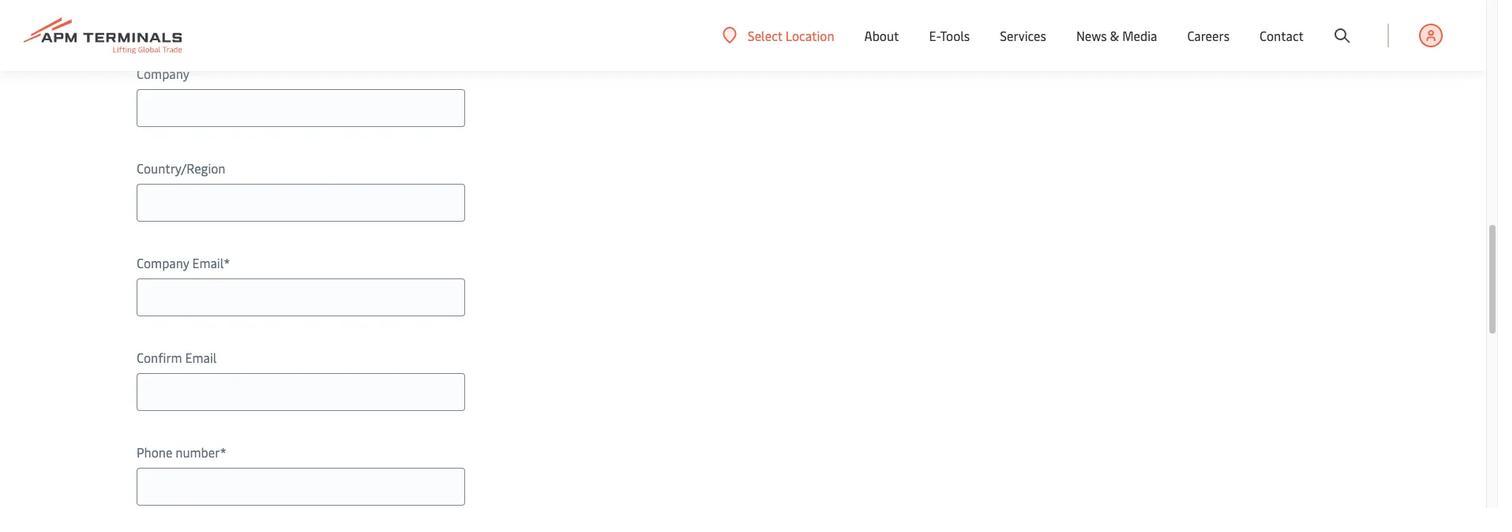 Task type: describe. For each thing, give the bounding box(es) containing it.
news
[[1077, 27, 1107, 44]]

Title text field
[[137, 0, 465, 32]]

e-
[[929, 27, 941, 44]]

careers button
[[1188, 0, 1230, 71]]

tools
[[941, 27, 970, 44]]

&
[[1110, 27, 1120, 44]]

email for confirm email
[[185, 349, 217, 367]]

country/region
[[137, 160, 226, 177]]

Company text field
[[137, 89, 465, 127]]

news & media button
[[1077, 0, 1158, 71]]

contact button
[[1260, 0, 1304, 71]]

Phone number telephone field
[[137, 469, 465, 506]]

confirm
[[137, 349, 182, 367]]

Country/Region text field
[[137, 184, 465, 222]]

location
[[786, 26, 835, 44]]

phone number
[[137, 444, 220, 461]]

news & media
[[1077, 27, 1158, 44]]

services button
[[1000, 0, 1047, 71]]

number
[[176, 444, 220, 461]]

phone
[[137, 444, 173, 461]]

select location button
[[723, 26, 835, 44]]

e-tools
[[929, 27, 970, 44]]

careers
[[1188, 27, 1230, 44]]

Confirm Email email field
[[137, 374, 465, 412]]

select
[[748, 26, 783, 44]]



Task type: locate. For each thing, give the bounding box(es) containing it.
email
[[192, 254, 224, 272], [185, 349, 217, 367]]

1 company from the top
[[137, 65, 189, 82]]

1 vertical spatial company
[[137, 254, 189, 272]]

services
[[1000, 27, 1047, 44]]

confirm email
[[137, 349, 217, 367]]

company email
[[137, 254, 224, 272]]

email for company email
[[192, 254, 224, 272]]

e-tools button
[[929, 0, 970, 71]]

Company Email email field
[[137, 279, 465, 317]]

company
[[137, 65, 189, 82], [137, 254, 189, 272]]

company for company email
[[137, 254, 189, 272]]

media
[[1123, 27, 1158, 44]]

1 vertical spatial email
[[185, 349, 217, 367]]

contact
[[1260, 27, 1304, 44]]

company for company
[[137, 65, 189, 82]]

2 company from the top
[[137, 254, 189, 272]]

0 vertical spatial email
[[192, 254, 224, 272]]

0 vertical spatial company
[[137, 65, 189, 82]]

select location
[[748, 26, 835, 44]]



Task type: vqa. For each thing, say whether or not it's contained in the screenshot.
&
yes



